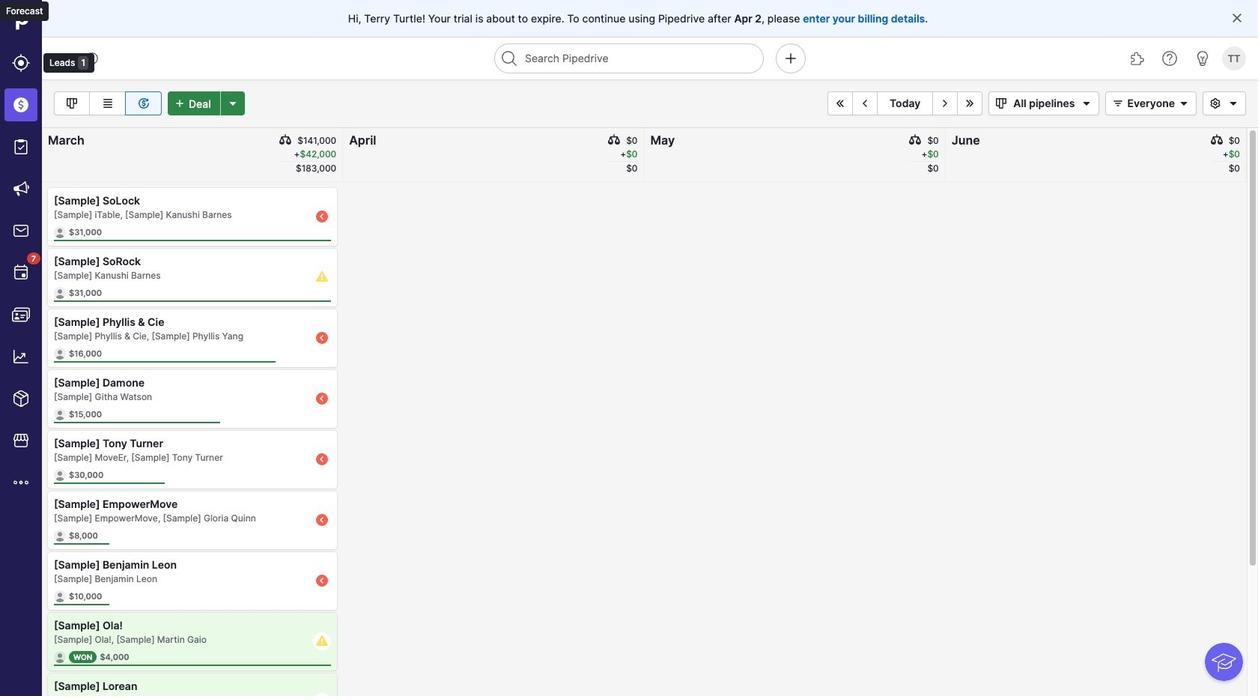 Task type: locate. For each thing, give the bounding box(es) containing it.
menu
[[0, 0, 94, 696]]

sales assistant image
[[1194, 49, 1212, 67]]

list image
[[99, 94, 117, 112]]

quick help image
[[1161, 49, 1179, 67]]

next month image
[[937, 97, 955, 109]]

previous month image
[[856, 97, 874, 109]]

insights image
[[12, 348, 30, 366]]

pipeline image
[[63, 94, 81, 112]]

add deal element
[[168, 91, 245, 115]]

color primary inverted image
[[171, 97, 189, 109]]

color primary image
[[1232, 12, 1244, 24], [993, 97, 1011, 109], [1079, 97, 1097, 109], [1110, 97, 1128, 109], [280, 134, 292, 146], [910, 134, 922, 146], [1211, 134, 1223, 146]]

menu item
[[0, 84, 42, 126]]

projects image
[[12, 138, 30, 156]]

jump forward 4 months image
[[962, 97, 980, 109]]

color primary image
[[1176, 97, 1194, 109], [1207, 97, 1225, 109], [1225, 97, 1243, 109], [609, 134, 621, 146]]

sales inbox image
[[12, 222, 30, 240]]

campaigns image
[[12, 180, 30, 198]]

Search Pipedrive field
[[495, 43, 764, 73]]



Task type: describe. For each thing, give the bounding box(es) containing it.
info image
[[86, 52, 98, 64]]

marketplace image
[[12, 432, 30, 450]]

leads image
[[12, 54, 30, 72]]

more image
[[12, 474, 30, 492]]

add deal options image
[[224, 97, 242, 109]]

jump back 4 months image
[[832, 97, 850, 109]]

deals image
[[12, 96, 30, 114]]

knowledge center bot, also known as kc bot is an onboarding assistant that allows you to see the list of onboarding items in one place for quick and easy reference. this improves your in-app experience. image
[[1206, 643, 1244, 681]]

products image
[[12, 390, 30, 408]]

forecast image
[[135, 94, 152, 112]]

quick add image
[[782, 49, 800, 67]]

contacts image
[[12, 306, 30, 324]]

color undefined image
[[12, 264, 30, 282]]

home image
[[10, 10, 32, 32]]



Task type: vqa. For each thing, say whether or not it's contained in the screenshot.
"home" "Icon" on the left of the page
yes



